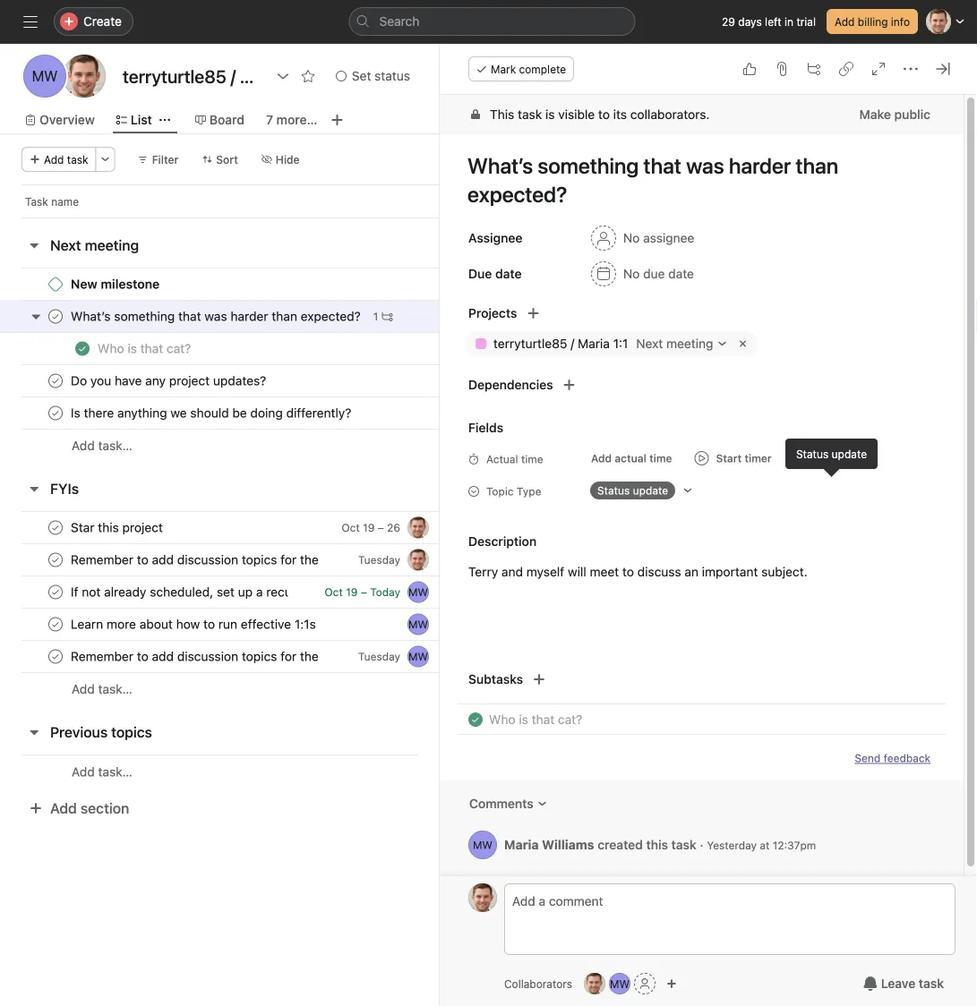 Task type: vqa. For each thing, say whether or not it's contained in the screenshot.
Insights element
no



Task type: describe. For each thing, give the bounding box(es) containing it.
create
[[83, 14, 122, 29]]

hide button
[[253, 147, 308, 172]]

search list box
[[349, 7, 636, 36]]

topics
[[111, 724, 152, 741]]

what's something that was harder than expected? dialog
[[440, 44, 977, 1007]]

add dependencies image
[[562, 378, 576, 392]]

status inside the "status update" dropdown button
[[597, 485, 630, 497]]

more actions for this task image
[[904, 62, 918, 76]]

feedback
[[884, 752, 931, 765]]

Is there anything we should be doing differently? text field
[[67, 404, 357, 422]]

add inside 'button'
[[835, 15, 855, 28]]

add inside button
[[44, 153, 64, 166]]

3 add task… from the top
[[72, 765, 132, 780]]

7 more… button
[[266, 110, 317, 130]]

show options image
[[276, 69, 290, 83]]

is there anything we should be doing differently? cell
[[0, 397, 441, 430]]

start timer
[[716, 452, 772, 465]]

more…
[[276, 112, 317, 127]]

completed image for do you have any project updates? text box
[[45, 370, 66, 392]]

remember to add discussion topics for the next meeting text field for mw
[[67, 648, 322, 666]]

maria williams link
[[504, 838, 594, 853]]

12:37pm
[[773, 840, 816, 852]]

mark
[[491, 63, 516, 75]]

1 vertical spatial maria
[[504, 838, 539, 853]]

completed checkbox for do you have any project updates? text box
[[45, 370, 66, 392]]

Learn more about how to run effective 1:1s text field
[[67, 616, 321, 634]]

task… for fyis
[[98, 682, 132, 697]]

date
[[668, 266, 694, 281]]

update inside the "status update" dropdown button
[[633, 485, 668, 497]]

add section button
[[21, 793, 136, 825]]

add subtasks image
[[532, 673, 546, 687]]

completed checkbox for "remember to add discussion topics for the next meeting" text box for mw
[[45, 646, 66, 668]]

collapse task list for this section image
[[27, 238, 41, 253]]

no for no due date
[[623, 266, 640, 281]]

completed checkbox inside what's something that was harder than expected? cell
[[45, 306, 66, 327]]

leave task button
[[852, 968, 956, 1001]]

tt inside the star this project cell
[[412, 522, 425, 534]]

26
[[387, 522, 400, 534]]

0 horizontal spatial time
[[521, 453, 543, 466]]

tuesday for mw
[[358, 651, 400, 663]]

task for leave
[[919, 977, 944, 992]]

move tasks between sections image
[[411, 311, 422, 322]]

collapse subtask list for the task what's something that was harder than expected? image
[[29, 309, 43, 324]]

add task… button for next meeting
[[72, 436, 132, 456]]

collaborators.
[[630, 107, 710, 122]]

and
[[502, 565, 523, 580]]

add task… row for next meeting
[[0, 429, 506, 462]]

no assignee
[[623, 231, 694, 245]]

tt inside remember to add discussion topics for the next meeting cell
[[412, 554, 425, 567]]

1 button
[[370, 308, 396, 326]]

visible
[[558, 107, 595, 122]]

time inside add actual time dropdown button
[[649, 452, 672, 465]]

add task… for next meeting
[[72, 438, 132, 453]]

7 more…
[[266, 112, 317, 127]]

add subtask image
[[807, 62, 821, 76]]

filter button
[[130, 147, 187, 172]]

29 days left in trial
[[722, 15, 816, 28]]

status update tooltip
[[786, 439, 878, 475]]

1
[[373, 310, 378, 323]]

days
[[738, 15, 762, 28]]

set status button
[[328, 64, 418, 89]]

new milestone cell
[[0, 268, 441, 301]]

if not already scheduled, set up a recurring 1:1 meeting in your calendar cell
[[0, 576, 441, 609]]

completed checkbox inside main content
[[465, 709, 486, 731]]

important
[[702, 565, 758, 580]]

star this project cell
[[0, 511, 441, 545]]

trial
[[797, 15, 816, 28]]

meeting inside button
[[85, 237, 139, 254]]

tt button inside the star this project cell
[[408, 517, 429, 539]]

1 collapse task list for this section image from the top
[[27, 482, 41, 496]]

previous topics button
[[50, 717, 152, 749]]

What's something that was harder than expected? text field
[[67, 308, 366, 326]]

7
[[266, 112, 273, 127]]

board link
[[195, 110, 245, 130]]

send feedback link
[[855, 751, 931, 767]]

at
[[760, 840, 770, 852]]

assignee
[[643, 231, 694, 245]]

in
[[785, 15, 794, 28]]

created
[[598, 838, 643, 853]]

status update inside tooltip
[[796, 448, 867, 460]]

tab actions image
[[159, 115, 170, 125]]

mw button inside remember to add discussion topics for the next meeting cell
[[408, 646, 429, 668]]

this task is visible to its collaborators.
[[490, 107, 710, 122]]

Completed milestone checkbox
[[48, 277, 63, 292]]

assignee
[[468, 231, 523, 245]]

previous
[[50, 724, 108, 741]]

task… for next meeting
[[98, 438, 132, 453]]

will
[[568, 565, 586, 580]]

fyis
[[50, 481, 79, 498]]

filter
[[152, 153, 179, 166]]

sort
[[216, 153, 238, 166]]

this
[[490, 107, 514, 122]]

– for 26
[[378, 522, 384, 534]]

timer
[[745, 452, 772, 465]]

2 remember to add discussion topics for the next meeting cell from the top
[[0, 640, 441, 674]]

oct for oct 19 – 26
[[342, 522, 360, 534]]

start
[[716, 452, 742, 465]]

billing
[[858, 15, 888, 28]]

add task
[[44, 153, 88, 166]]

fields
[[468, 421, 504, 435]]

update inside "status update" tooltip
[[832, 448, 867, 460]]

mw button inside learn more about how to run effective 1:1s cell
[[408, 614, 429, 636]]

completed image inside who is that cat? cell
[[72, 338, 93, 360]]

no for no assignee
[[623, 231, 640, 245]]

Task Name text field
[[456, 145, 942, 215]]

description
[[468, 534, 537, 549]]

expand sidebar image
[[23, 14, 38, 29]]

search
[[379, 14, 420, 29]]

add task button
[[21, 147, 96, 172]]

/
[[571, 336, 574, 351]]

remove image
[[736, 337, 750, 351]]

next meeting button
[[632, 334, 732, 354]]

mw button inside the if not already scheduled, set up a recurring 1:1 meeting in your calendar cell
[[408, 582, 429, 603]]

main content inside the what's something that was harder than expected? "dialog"
[[440, 95, 964, 882]]

·
[[700, 838, 704, 853]]

make public button
[[848, 99, 942, 131]]

is
[[545, 107, 555, 122]]

send
[[855, 752, 881, 765]]

hide
[[276, 153, 300, 166]]

completed milestone image
[[48, 277, 63, 292]]

make
[[860, 107, 891, 122]]

board
[[209, 112, 245, 127]]

1 row
[[0, 300, 506, 333]]

leave task
[[881, 977, 944, 992]]

myself
[[527, 565, 564, 580]]

– for today
[[361, 586, 367, 599]]

overview
[[39, 112, 95, 127]]

0 likes. click to like this task image
[[743, 62, 757, 76]]

leave
[[881, 977, 916, 992]]



Task type: locate. For each thing, give the bounding box(es) containing it.
0 vertical spatial remember to add discussion topics for the next meeting cell
[[0, 544, 441, 577]]

0 vertical spatial next meeting
[[50, 237, 139, 254]]

maria
[[578, 336, 610, 351], [504, 838, 539, 853]]

1 horizontal spatial –
[[378, 522, 384, 534]]

2 add task… button from the top
[[72, 680, 132, 700]]

0 vertical spatial –
[[378, 522, 384, 534]]

meeting left remove image
[[666, 336, 713, 351]]

no left assignee
[[623, 231, 640, 245]]

add up previous
[[72, 682, 95, 697]]

add inside header fyis tree grid
[[72, 682, 95, 697]]

oct 19 – 26
[[342, 522, 400, 534]]

task for this
[[518, 107, 542, 122]]

header fyis tree grid
[[0, 511, 506, 706]]

more actions image
[[100, 154, 111, 165]]

completed image
[[45, 306, 66, 327], [72, 338, 93, 360], [45, 614, 66, 636], [45, 646, 66, 668]]

add inside header next meeting tree grid
[[72, 438, 95, 453]]

next right '1:1'
[[636, 336, 663, 351]]

add actual time button
[[583, 446, 680, 471]]

2 add task… from the top
[[72, 682, 132, 697]]

add billing info button
[[827, 9, 918, 34]]

0 vertical spatial oct
[[342, 522, 360, 534]]

sort button
[[194, 147, 246, 172]]

oct left 26
[[342, 522, 360, 534]]

mw inside remember to add discussion topics for the next meeting cell
[[408, 651, 428, 663]]

3 add task… button from the top
[[72, 763, 132, 782]]

maria down comments dropdown button
[[504, 838, 539, 853]]

main content containing this task is visible to its collaborators.
[[440, 95, 964, 882]]

0 horizontal spatial status update
[[597, 485, 668, 497]]

collapse task list for this section image left fyis button
[[27, 482, 41, 496]]

0 horizontal spatial –
[[361, 586, 367, 599]]

meet
[[590, 565, 619, 580]]

subtasks button
[[440, 667, 523, 692]]

1 add task… from the top
[[72, 438, 132, 453]]

2 vertical spatial add task…
[[72, 765, 132, 780]]

add task… inside header fyis tree grid
[[72, 682, 132, 697]]

status update button
[[583, 478, 701, 503]]

2 vertical spatial add task… button
[[72, 763, 132, 782]]

1 vertical spatial 19
[[346, 586, 358, 599]]

1 vertical spatial meeting
[[666, 336, 713, 351]]

next inside next meeting popup button
[[636, 336, 663, 351]]

0 vertical spatial meeting
[[85, 237, 139, 254]]

complete
[[519, 63, 566, 75]]

0 vertical spatial next
[[50, 237, 81, 254]]

add actual time
[[591, 452, 672, 465]]

completed image inside the star this project cell
[[45, 517, 66, 539]]

add task… button inside header fyis tree grid
[[72, 680, 132, 700]]

add left section
[[50, 800, 77, 817]]

comments
[[469, 797, 534, 812]]

task
[[25, 195, 48, 208]]

add
[[835, 15, 855, 28], [44, 153, 64, 166], [72, 438, 95, 453], [591, 452, 612, 465], [72, 682, 95, 697], [72, 765, 95, 780], [50, 800, 77, 817]]

mark complete
[[491, 63, 566, 75]]

1 vertical spatial next
[[636, 336, 663, 351]]

0 vertical spatial task…
[[98, 438, 132, 453]]

remember to add discussion topics for the next meeting cell down learn more about how to run effective 1:1s text box
[[0, 640, 441, 674]]

do you have any project updates? cell
[[0, 365, 441, 398]]

collapse task list for this section image left previous
[[27, 726, 41, 740]]

task name row
[[0, 185, 506, 218]]

add down overview link
[[44, 153, 64, 166]]

0 horizontal spatial update
[[633, 485, 668, 497]]

completed image
[[45, 370, 66, 392], [45, 403, 66, 424], [45, 517, 66, 539], [45, 550, 66, 571], [45, 582, 66, 603], [465, 709, 486, 731]]

tt button
[[408, 517, 429, 539], [408, 550, 429, 571], [468, 884, 497, 913], [584, 974, 606, 995]]

today
[[370, 586, 400, 599]]

tuesday
[[358, 554, 400, 567], [358, 651, 400, 663]]

1 task… from the top
[[98, 438, 132, 453]]

add tab image
[[330, 113, 344, 127]]

status down actual
[[597, 485, 630, 497]]

19 left today
[[346, 586, 358, 599]]

1 vertical spatial remember to add discussion topics for the next meeting cell
[[0, 640, 441, 674]]

completed image inside is there anything we should be doing differently? cell
[[45, 403, 66, 424]]

0 vertical spatial add task… button
[[72, 436, 132, 456]]

2 collapse task list for this section image from the top
[[27, 726, 41, 740]]

0 horizontal spatial maria
[[504, 838, 539, 853]]

1 vertical spatial no
[[623, 266, 640, 281]]

add inside button
[[50, 800, 77, 817]]

1 vertical spatial remember to add discussion topics for the next meeting text field
[[67, 648, 322, 666]]

completed checkbox for is there anything we should be doing differently? text field in the left of the page
[[45, 403, 66, 424]]

add task… button
[[72, 436, 132, 456], [72, 680, 132, 700], [72, 763, 132, 782]]

completed checkbox inside the if not already scheduled, set up a recurring 1:1 meeting in your calendar cell
[[45, 582, 66, 603]]

meeting up new milestone text field
[[85, 237, 139, 254]]

19 for – today
[[346, 586, 358, 599]]

Remember to add discussion topics for the next meeting text field
[[67, 551, 322, 569], [67, 648, 322, 666]]

completed checkbox for "remember to add discussion topics for the next meeting" text box related to tt
[[45, 550, 66, 571]]

status update right timer at right
[[796, 448, 867, 460]]

1 horizontal spatial 19
[[363, 522, 375, 534]]

0 vertical spatial maria
[[578, 336, 610, 351]]

its
[[613, 107, 627, 122]]

completed image for is there anything we should be doing differently? text field in the left of the page
[[45, 403, 66, 424]]

projects button
[[440, 299, 517, 328]]

completed image inside remember to add discussion topics for the next meeting cell
[[45, 646, 66, 668]]

no
[[623, 231, 640, 245], [623, 266, 640, 281]]

2 vertical spatial add task… row
[[0, 755, 506, 789]]

New milestone text field
[[67, 275, 165, 293]]

1 vertical spatial add task… row
[[0, 673, 506, 706]]

header next meeting tree grid
[[0, 268, 506, 462]]

1 no from the top
[[623, 231, 640, 245]]

topic type
[[486, 486, 541, 498]]

start timer button
[[687, 446, 779, 471]]

0 horizontal spatial next meeting
[[50, 237, 139, 254]]

task left ·
[[671, 838, 697, 853]]

1:1
[[613, 336, 628, 351]]

add task… button up section
[[72, 763, 132, 782]]

completed checkbox inside learn more about how to run effective 1:1s cell
[[45, 614, 66, 636]]

mw
[[32, 68, 58, 85], [408, 586, 428, 599], [408, 619, 428, 631], [408, 651, 428, 663], [473, 839, 493, 852], [610, 978, 630, 991]]

task… up star this project text box
[[98, 438, 132, 453]]

section
[[80, 800, 129, 817]]

send feedback
[[855, 752, 931, 765]]

dependencies
[[468, 378, 553, 392]]

next meeting up new milestone text field
[[50, 237, 139, 254]]

4 completed checkbox from the top
[[45, 550, 66, 571]]

Star this project text field
[[67, 519, 168, 537]]

time
[[649, 452, 672, 465], [521, 453, 543, 466]]

2 no from the top
[[623, 266, 640, 281]]

learn more about how to run effective 1:1s cell
[[0, 608, 441, 641]]

maria right /
[[578, 336, 610, 351]]

left
[[765, 15, 782, 28]]

name
[[51, 195, 79, 208]]

0 vertical spatial remember to add discussion topics for the next meeting text field
[[67, 551, 322, 569]]

yesterday
[[707, 840, 757, 852]]

completed checkbox inside do you have any project updates? cell
[[45, 370, 66, 392]]

add to projects image
[[526, 306, 540, 321]]

completed image for star this project text box
[[45, 517, 66, 539]]

oct for oct 19 – today
[[325, 586, 343, 599]]

add task…
[[72, 438, 132, 453], [72, 682, 132, 697], [72, 765, 132, 780]]

meeting
[[85, 237, 139, 254], [666, 336, 713, 351]]

1 vertical spatial status
[[597, 485, 630, 497]]

task… inside header next meeting tree grid
[[98, 438, 132, 453]]

None text field
[[118, 60, 267, 92]]

an
[[685, 565, 699, 580]]

1 horizontal spatial update
[[832, 448, 867, 460]]

meeting inside popup button
[[666, 336, 713, 351]]

add task… button for fyis
[[72, 680, 132, 700]]

1 vertical spatial oct
[[325, 586, 343, 599]]

5 completed checkbox from the top
[[45, 646, 66, 668]]

next meeting
[[50, 237, 139, 254], [636, 336, 713, 351]]

to
[[598, 107, 610, 122], [623, 565, 634, 580]]

completed checkbox inside the star this project cell
[[45, 517, 66, 539]]

next right collapse task list for this section icon
[[50, 237, 81, 254]]

tuesday for tt
[[358, 554, 400, 567]]

fyis button
[[50, 473, 79, 505]]

1 vertical spatial tuesday
[[358, 651, 400, 663]]

completed image inside learn more about how to run effective 1:1s cell
[[45, 614, 66, 636]]

close details image
[[936, 62, 950, 76]]

status update down add actual time
[[597, 485, 668, 497]]

list link
[[116, 110, 152, 130]]

add task… for fyis
[[72, 682, 132, 697]]

2 task… from the top
[[98, 682, 132, 697]]

main content
[[440, 95, 964, 882]]

fields button
[[440, 414, 504, 443]]

1 vertical spatial status update
[[597, 485, 668, 497]]

1 vertical spatial to
[[623, 565, 634, 580]]

Task Name text field
[[489, 710, 582, 730]]

0 vertical spatial status
[[796, 448, 829, 460]]

1 horizontal spatial time
[[649, 452, 672, 465]]

1 vertical spatial task…
[[98, 682, 132, 697]]

mw button
[[408, 582, 429, 603], [408, 614, 429, 636], [408, 646, 429, 668], [468, 831, 497, 860], [609, 974, 631, 995]]

1 remember to add discussion topics for the next meeting text field from the top
[[67, 551, 322, 569]]

1 horizontal spatial status
[[796, 448, 829, 460]]

3 add task… row from the top
[[0, 755, 506, 789]]

task left is
[[518, 107, 542, 122]]

– left today
[[361, 586, 367, 599]]

status right timer at right
[[796, 448, 829, 460]]

full screen image
[[872, 62, 886, 76]]

topic
[[486, 486, 514, 498]]

19 left 26
[[363, 522, 375, 534]]

remember to add discussion topics for the next meeting text field up if not already scheduled, set up a recurring 1:1 meeting in your calendar text field
[[67, 551, 322, 569]]

oct inside the if not already scheduled, set up a recurring 1:1 meeting in your calendar cell
[[325, 586, 343, 599]]

1 vertical spatial update
[[633, 485, 668, 497]]

copy task link image
[[839, 62, 854, 76]]

0 vertical spatial add task…
[[72, 438, 132, 453]]

completed image for if not already scheduled, set up a recurring 1:1 meeting in your calendar text field
[[45, 582, 66, 603]]

add up add section button
[[72, 765, 95, 780]]

0 horizontal spatial 19
[[346, 586, 358, 599]]

maria williams created this task · yesterday at 12:37pm
[[504, 838, 816, 853]]

0 vertical spatial to
[[598, 107, 610, 122]]

add task… up "previous topics"
[[72, 682, 132, 697]]

1 completed checkbox from the top
[[45, 370, 66, 392]]

no left due in the right top of the page
[[623, 266, 640, 281]]

remember to add discussion topics for the next meeting text field down learn more about how to run effective 1:1s text box
[[67, 648, 322, 666]]

what's something that was harder than expected? cell
[[0, 300, 441, 333]]

terry and myself will meet to discuss an important subject.
[[468, 565, 808, 580]]

0 vertical spatial status update
[[796, 448, 867, 460]]

completed checkbox for star this project text box
[[45, 517, 66, 539]]

task…
[[98, 438, 132, 453], [98, 682, 132, 697], [98, 765, 132, 780]]

Completed checkbox
[[45, 306, 66, 327], [72, 338, 93, 360], [45, 582, 66, 603], [45, 614, 66, 636], [465, 709, 486, 731]]

task… up "previous topics"
[[98, 682, 132, 697]]

next meeting button
[[50, 229, 139, 262]]

add to starred image
[[301, 69, 315, 83]]

19 inside the star this project cell
[[363, 522, 375, 534]]

19
[[363, 522, 375, 534], [346, 586, 358, 599]]

next meeting right '1:1'
[[636, 336, 713, 351]]

1 horizontal spatial maria
[[578, 336, 610, 351]]

1 horizontal spatial to
[[623, 565, 634, 580]]

0 vertical spatial update
[[832, 448, 867, 460]]

add up fyis button
[[72, 438, 95, 453]]

add task… button up "previous topics"
[[72, 680, 132, 700]]

no inside dropdown button
[[623, 231, 640, 245]]

task for add
[[67, 153, 88, 166]]

– left 26
[[378, 522, 384, 534]]

2 completed checkbox from the top
[[45, 403, 66, 424]]

to left its
[[598, 107, 610, 122]]

status update inside dropdown button
[[597, 485, 668, 497]]

attachments: add a file to this task, what's something that was harder than expected? image
[[775, 62, 789, 76]]

– inside the if not already scheduled, set up a recurring 1:1 meeting in your calendar cell
[[361, 586, 367, 599]]

row
[[21, 217, 440, 219], [0, 268, 506, 301], [0, 332, 506, 365], [0, 365, 506, 398], [0, 397, 506, 430], [0, 511, 506, 545], [0, 544, 506, 577], [0, 576, 506, 609], [0, 640, 506, 674]]

mw row
[[0, 608, 506, 641]]

status
[[375, 69, 410, 83]]

status inside "status update" tooltip
[[796, 448, 829, 460]]

projects
[[468, 306, 517, 321]]

add inside dropdown button
[[591, 452, 612, 465]]

subject.
[[762, 565, 808, 580]]

remember to add discussion topics for the next meeting text field for tt
[[67, 551, 322, 569]]

add task… button inside header next meeting tree grid
[[72, 436, 132, 456]]

completed checkbox inside is there anything we should be doing differently? cell
[[45, 403, 66, 424]]

1 vertical spatial next meeting
[[636, 336, 713, 351]]

add task… button up fyis button
[[72, 436, 132, 456]]

list
[[131, 112, 152, 127]]

1 remember to add discussion topics for the next meeting cell from the top
[[0, 544, 441, 577]]

task… inside header fyis tree grid
[[98, 682, 132, 697]]

add task… up section
[[72, 765, 132, 780]]

2 vertical spatial task…
[[98, 765, 132, 780]]

mw inside the if not already scheduled, set up a recurring 1:1 meeting in your calendar cell
[[408, 586, 428, 599]]

no due date
[[623, 266, 694, 281]]

who is that cat? cell
[[0, 332, 441, 365]]

1 vertical spatial collapse task list for this section image
[[27, 726, 41, 740]]

0 horizontal spatial meeting
[[85, 237, 139, 254]]

task
[[518, 107, 542, 122], [67, 153, 88, 166], [671, 838, 697, 853], [919, 977, 944, 992]]

1 horizontal spatial meeting
[[666, 336, 713, 351]]

add task… row
[[0, 429, 506, 462], [0, 673, 506, 706], [0, 755, 506, 789]]

terry
[[468, 565, 498, 580]]

mark complete button
[[468, 56, 574, 82]]

1 horizontal spatial next
[[636, 336, 663, 351]]

0 vertical spatial no
[[623, 231, 640, 245]]

2 remember to add discussion topics for the next meeting text field from the top
[[67, 648, 322, 666]]

19 for – 26
[[363, 522, 375, 534]]

oct inside the star this project cell
[[342, 522, 360, 534]]

Do you have any project updates? text field
[[67, 372, 272, 390]]

search button
[[349, 7, 636, 36]]

2 add task… row from the top
[[0, 673, 506, 706]]

add task… up fyis button
[[72, 438, 132, 453]]

add left actual
[[591, 452, 612, 465]]

no assignee button
[[583, 222, 703, 254]]

tuesday up today
[[358, 554, 400, 567]]

next meeting inside popup button
[[636, 336, 713, 351]]

oct 19 – today
[[325, 586, 400, 599]]

1 vertical spatial –
[[361, 586, 367, 599]]

1 vertical spatial add task… button
[[72, 680, 132, 700]]

mw inside learn more about how to run effective 1:1s cell
[[408, 619, 428, 631]]

type
[[517, 486, 541, 498]]

0 vertical spatial 19
[[363, 522, 375, 534]]

discuss
[[637, 565, 681, 580]]

1 tuesday from the top
[[358, 554, 400, 567]]

add left billing
[[835, 15, 855, 28]]

tuesday down today
[[358, 651, 400, 663]]

0 horizontal spatial to
[[598, 107, 610, 122]]

comments button
[[458, 788, 560, 821]]

completed image inside the if not already scheduled, set up a recurring 1:1 meeting in your calendar cell
[[45, 582, 66, 603]]

add task… row for fyis
[[0, 673, 506, 706]]

0 horizontal spatial next
[[50, 237, 81, 254]]

terryturtle85
[[494, 336, 567, 351]]

3 completed checkbox from the top
[[45, 517, 66, 539]]

info
[[891, 15, 910, 28]]

task… up section
[[98, 765, 132, 780]]

1 vertical spatial add task…
[[72, 682, 132, 697]]

collapse task list for this section image
[[27, 482, 41, 496], [27, 726, 41, 740]]

next inside next meeting button
[[50, 237, 81, 254]]

remember to add discussion topics for the next meeting cell up if not already scheduled, set up a recurring 1:1 meeting in your calendar text field
[[0, 544, 441, 577]]

williams
[[542, 838, 594, 853]]

remember to add discussion topics for the next meeting cell
[[0, 544, 441, 577], [0, 640, 441, 674]]

19 inside the if not already scheduled, set up a recurring 1:1 meeting in your calendar cell
[[346, 586, 358, 599]]

task right leave
[[919, 977, 944, 992]]

1 horizontal spatial status update
[[796, 448, 867, 460]]

0 vertical spatial collapse task list for this section image
[[27, 482, 41, 496]]

0 vertical spatial add task… row
[[0, 429, 506, 462]]

Completed checkbox
[[45, 370, 66, 392], [45, 403, 66, 424], [45, 517, 66, 539], [45, 550, 66, 571], [45, 646, 66, 668]]

0 horizontal spatial status
[[597, 485, 630, 497]]

make public
[[860, 107, 931, 122]]

1 horizontal spatial next meeting
[[636, 336, 713, 351]]

add task… inside header next meeting tree grid
[[72, 438, 132, 453]]

update
[[832, 448, 867, 460], [633, 485, 668, 497]]

status update
[[796, 448, 867, 460], [597, 485, 668, 497]]

If not already scheduled, set up a recurring 1:1 meeting in your calendar text field
[[67, 584, 289, 602]]

task left more actions icon
[[67, 153, 88, 166]]

1 add task… row from the top
[[0, 429, 506, 462]]

subtasks
[[468, 672, 523, 687]]

completed image inside do you have any project updates? cell
[[45, 370, 66, 392]]

oct left today
[[325, 586, 343, 599]]

collaborators
[[504, 978, 572, 991]]

0 vertical spatial tuesday
[[358, 554, 400, 567]]

add or remove collaborators image
[[667, 979, 677, 990]]

actual
[[486, 453, 518, 466]]

completed checkbox inside who is that cat? cell
[[72, 338, 93, 360]]

– inside the star this project cell
[[378, 522, 384, 534]]

no inside dropdown button
[[623, 266, 640, 281]]

2 tuesday from the top
[[358, 651, 400, 663]]

to right meet
[[623, 565, 634, 580]]

due date
[[468, 266, 522, 281]]

Who is that cat? text field
[[94, 340, 196, 358]]

3 task… from the top
[[98, 765, 132, 780]]

1 add task… button from the top
[[72, 436, 132, 456]]



